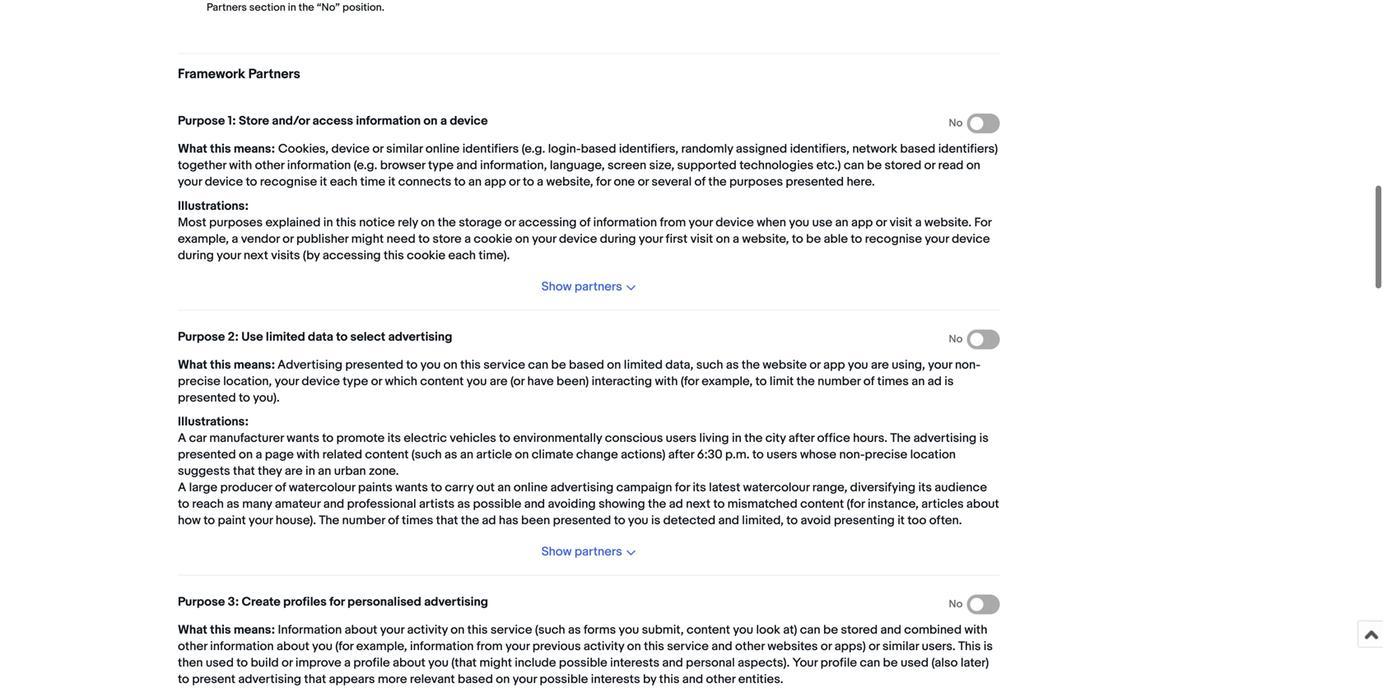 Task type: locate. For each thing, give the bounding box(es) containing it.
show partners button down avoiding
[[178, 529, 1000, 575]]

one
[[614, 175, 635, 190]]

your inside cookies, device or similar online identifiers (e.g. login-based identifiers, randomly assigned identifiers, network based identifiers) together with other information (e.g. browser type and information, language, screen size, supported technologies etc.) can be stored or read on your device to recognise it each time it connects to an app or to a website, for one or several of the purposes presented here.
[[178, 175, 202, 190]]

1 partners from the top
[[575, 280, 622, 294]]

visit
[[890, 215, 913, 230], [691, 232, 714, 247]]

you inside illustrations: a car manufacturer wants to promote its electric vehicles to environmentally conscious users living in the city after office hours. the advertising is presented on a page with related content (such as an article on climate change actions) after 6:30 p.m. to users whose non-precise location suggests that they are in an urban zone. a large producer of watercolour paints wants to carry out an online advertising campaign for its latest watercolour range, diversifying its audience to reach as many amateur and professional artists as possible and avoiding showing the ad next to mismatched content (for instance, articles about how to paint your house). the number of times that the ad has been presented to you is detected and limited, to avoid presenting it too often.
[[628, 514, 649, 528]]

with up the this
[[965, 623, 988, 638]]

you inside illustrations: most purposes explained in this notice rely on the storage or accessing of information from your device when you use an app or visit a website. for example, a vendor or publisher might need to store a cookie on your device during your first visit on a website, to be able to recognise your device during your next visits (by accessing this cookie each time).
[[789, 215, 810, 230]]

2 used from the left
[[901, 656, 929, 671]]

example, inside advertising presented to you on this service can be based on limited data, such as the website or app you are using, your non- precise location, your device type or which content you are (or have been) interacting with (for example, to limit the number of times an ad is presented to you).
[[702, 374, 753, 389]]

presented
[[786, 175, 844, 190], [345, 358, 404, 373], [178, 391, 236, 406], [178, 448, 236, 462], [553, 514, 611, 528]]

each inside illustrations: most purposes explained in this notice rely on the storage or accessing of information from your device when you use an app or visit a website. for example, a vendor or publisher might need to store a cookie on your device during your first visit on a website, to be able to recognise your device during your next visits (by accessing this cookie each time).
[[448, 248, 476, 263]]

profile up "appears"
[[354, 656, 390, 671]]

1 show from the top
[[542, 280, 572, 294]]

this right the by
[[660, 673, 680, 687]]

it
[[320, 175, 327, 190], [388, 175, 396, 190], [898, 514, 905, 528]]

here.
[[847, 175, 875, 190]]

has
[[499, 514, 519, 528]]

website, inside cookies, device or similar online identifiers (e.g. login-based identifiers, randomly assigned identifiers, network based identifiers) together with other information (e.g. browser type and information, language, screen size, supported technologies etc.) can be stored or read on your device to recognise it each time it connects to an app or to a website, for one or several of the purposes presented here.
[[547, 175, 594, 190]]

are inside illustrations: a car manufacturer wants to promote its electric vehicles to environmentally conscious users living in the city after office hours. the advertising is presented on a page with related content (such as an article on climate change actions) after 6:30 p.m. to users whose non-precise location suggests that they are in an urban zone. a large producer of watercolour paints wants to carry out an online advertising campaign for its latest watercolour range, diversifying its audience to reach as many amateur and professional artists as possible and avoiding showing the ad next to mismatched content (for instance, articles about how to paint your house). the number of times that the ad has been presented to you is detected and limited, to avoid presenting it too often.
[[285, 464, 303, 479]]

0 vertical spatial online
[[426, 142, 460, 157]]

on down information,
[[515, 232, 530, 247]]

0 vertical spatial number
[[818, 374, 861, 389]]

show partners down illustrations: most purposes explained in this notice rely on the storage or accessing of information from your device when you use an app or visit a website. for example, a vendor or publisher might need to store a cookie on your device during your first visit on a website, to be able to recognise your device during your next visits (by accessing this cookie each time).
[[542, 280, 622, 294]]

0 horizontal spatial purposes
[[209, 215, 263, 230]]

0 vertical spatial interests
[[611, 656, 660, 671]]

0 vertical spatial no
[[949, 117, 963, 130]]

online inside illustrations: a car manufacturer wants to promote its electric vehicles to environmentally conscious users living in the city after office hours. the advertising is presented on a page with related content (such as an article on climate change actions) after 6:30 p.m. to users whose non-precise location suggests that they are in an urban zone. a large producer of watercolour paints wants to carry out an online advertising campaign for its latest watercolour range, diversifying its audience to reach as many amateur and professional artists as possible and avoiding showing the ad next to mismatched content (for instance, articles about how to paint your house). the number of times that the ad has been presented to you is detected and limited, to avoid presenting it too often.
[[514, 481, 548, 495]]

you up improve
[[312, 640, 333, 654]]

recognise inside illustrations: most purposes explained in this notice rely on the storage or accessing of information from your device when you use an app or visit a website. for example, a vendor or publisher might need to store a cookie on your device during your first visit on a website, to be able to recognise your device during your next visits (by accessing this cookie each time).
[[865, 232, 923, 247]]

avoiding
[[548, 497, 596, 512]]

a inside cookies, device or similar online identifiers (e.g. login-based identifiers, randomly assigned identifiers, network based identifiers) together with other information (e.g. browser type and information, language, screen size, supported technologies etc.) can be stored or read on your device to recognise it each time it connects to an app or to a website, for one or several of the purposes presented here.
[[537, 175, 544, 190]]

0 vertical spatial what this means:
[[178, 142, 275, 157]]

show partners down avoiding
[[542, 545, 622, 560]]

1 what from the top
[[178, 142, 207, 157]]

1 vertical spatial online
[[514, 481, 548, 495]]

be inside illustrations: most purposes explained in this notice rely on the storage or accessing of information from your device when you use an app or visit a website. for example, a vendor or publisher might need to store a cookie on your device during your first visit on a website, to be able to recognise your device during your next visits (by accessing this cookie each time).
[[807, 232, 821, 247]]

website, inside illustrations: most purposes explained in this notice rely on the storage or accessing of information from your device when you use an app or visit a website. for example, a vendor or publisher might need to store a cookie on your device during your first visit on a website, to be able to recognise your device during your next visits (by accessing this cookie each time).
[[743, 232, 790, 247]]

number inside advertising presented to you on this service can be based on limited data, such as the website or app you are using, your non- precise location, your device type or which content you are (or have been) interacting with (for example, to limit the number of times an ad is presented to you).
[[818, 374, 861, 389]]

show
[[542, 280, 572, 294], [542, 545, 572, 560]]

(e.g.
[[522, 142, 546, 157], [354, 158, 378, 173]]

3 what from the top
[[178, 623, 207, 638]]

what this means: for 3
[[178, 623, 275, 638]]

0 vertical spatial in
[[324, 215, 333, 230]]

improve
[[296, 656, 342, 671]]

by
[[643, 673, 657, 687]]

that inside the information about your activity on this service (such as forms you submit, content you look at) can be stored and combined with other information about you (for example, information from your previous activity on this service and other websites or apps) or similar users. this is then used to build or improve a profile about you (that might include possible interests and personal aspects). your profile can be used (also later) to present advertising that appears more relevant based on your possible interests by this and other entities.
[[304, 673, 326, 687]]

no for information about your activity on this service (such as forms you submit, content you look at) can be stored and combined with other information about you (for example, information from your previous activity on this service and other websites or apps) or similar users. this is then used to build or improve a profile about you (that might include possible interests and personal aspects). your profile can be used (also later) to present advertising that appears more relevant based on your possible interests by this and other entities.
[[949, 598, 963, 611]]

3 purpose from the top
[[178, 595, 225, 610]]

advertising
[[388, 330, 453, 345], [914, 431, 977, 446], [551, 481, 614, 495], [424, 595, 488, 610], [238, 673, 302, 687]]

0 vertical spatial what
[[178, 142, 207, 157]]

0 vertical spatial app
[[485, 175, 506, 190]]

too
[[908, 514, 927, 528]]

0 vertical spatial the
[[891, 431, 911, 446]]

0 horizontal spatial times
[[402, 514, 434, 528]]

illustrations: up most
[[178, 199, 249, 214]]

app inside advertising presented to you on this service can be based on limited data, such as the website or app you are using, your non- precise location, your device type or which content you are (or have been) interacting with (for example, to limit the number of times an ad is presented to you).
[[824, 358, 846, 373]]

next
[[244, 248, 268, 263], [686, 497, 711, 512]]

with inside cookies, device or similar online identifiers (e.g. login-based identifiers, randomly assigned identifiers, network based identifiers) together with other information (e.g. browser type and information, language, screen size, supported technologies etc.) can be stored or read on your device to recognise it each time it connects to an app or to a website, for one or several of the purposes presented here.
[[229, 158, 252, 173]]

times down artists
[[402, 514, 434, 528]]

the down supported
[[709, 175, 727, 190]]

app inside illustrations: most purposes explained in this notice rely on the storage or accessing of information from your device when you use an app or visit a website. for example, a vendor or publisher might need to store a cookie on your device during your first visit on a website, to be able to recognise your device during your next visits (by accessing this cookie each time).
[[852, 215, 873, 230]]

store
[[433, 232, 462, 247]]

of inside cookies, device or similar online identifiers (e.g. login-based identifiers, randomly assigned identifiers, network based identifiers) together with other information (e.g. browser type and information, language, screen size, supported technologies etc.) can be stored or read on your device to recognise it each time it connects to an app or to a website, for one or several of the purposes presented here.
[[695, 175, 706, 190]]

cookie up time).
[[474, 232, 513, 247]]

1 vertical spatial might
[[480, 656, 512, 671]]

2 vertical spatial in
[[306, 464, 315, 479]]

1 profile from the left
[[354, 656, 390, 671]]

be inside cookies, device or similar online identifiers (e.g. login-based identifiers, randomly assigned identifiers, network based identifiers) together with other information (e.g. browser type and information, language, screen size, supported technologies etc.) can be stored or read on your device to recognise it each time it connects to an app or to a website, for one or several of the purposes presented here.
[[867, 158, 882, 173]]

1 horizontal spatial used
[[901, 656, 929, 671]]

(for
[[681, 374, 699, 389], [847, 497, 865, 512], [335, 640, 354, 654]]

2 show partners button from the top
[[178, 529, 1000, 575]]

an down related
[[318, 464, 331, 479]]

1 vertical spatial activity
[[584, 640, 625, 654]]

2 vertical spatial (for
[[335, 640, 354, 654]]

0 horizontal spatial used
[[206, 656, 234, 671]]

1 show partners from the top
[[542, 280, 622, 294]]

0 horizontal spatial app
[[485, 175, 506, 190]]

presented down the select
[[345, 358, 404, 373]]

and inside cookies, device or similar online identifiers (e.g. login-based identifiers, randomly assigned identifiers, network based identifiers) together with other information (e.g. browser type and information, language, screen size, supported technologies etc.) can be stored or read on your device to recognise it each time it connects to an app or to a website, for one or several of the purposes presented here.
[[457, 158, 478, 173]]

0 horizontal spatial limited
[[266, 330, 305, 345]]

used down users.
[[901, 656, 929, 671]]

0 horizontal spatial next
[[244, 248, 268, 263]]

(such inside illustrations: a car manufacturer wants to promote its electric vehicles to environmentally conscious users living in the city after office hours. the advertising is presented on a page with related content (such as an article on climate change actions) after 6:30 p.m. to users whose non-precise location suggests that they are in an urban zone. a large producer of watercolour paints wants to carry out an online advertising campaign for its latest watercolour range, diversifying its audience to reach as many amateur and professional artists as possible and avoiding showing the ad next to mismatched content (for instance, articles about how to paint your house). the number of times that the ad has been presented to you is detected and limited, to avoid presenting it too often.
[[412, 448, 442, 462]]

0 horizontal spatial website,
[[547, 175, 594, 190]]

1 vertical spatial illustrations:
[[178, 415, 249, 429]]

0 vertical spatial stored
[[885, 158, 922, 173]]

1 horizontal spatial for
[[596, 175, 611, 190]]

or right apps) at the bottom
[[869, 640, 880, 654]]

0 horizontal spatial profile
[[354, 656, 390, 671]]

rely
[[398, 215, 418, 230]]

1 horizontal spatial example,
[[356, 640, 407, 654]]

accessing down "publisher"
[[323, 248, 381, 263]]

purposes down technologies
[[730, 175, 783, 190]]

2 vertical spatial means:
[[234, 623, 275, 638]]

for left one
[[596, 175, 611, 190]]

access
[[313, 114, 353, 129]]

the down the carry
[[461, 514, 479, 528]]

1 horizontal spatial that
[[304, 673, 326, 687]]

example,
[[178, 232, 229, 247], [702, 374, 753, 389], [356, 640, 407, 654]]

data
[[308, 330, 334, 345]]

number inside illustrations: a car manufacturer wants to promote its electric vehicles to environmentally conscious users living in the city after office hours. the advertising is presented on a page with related content (such as an article on climate change actions) after 6:30 p.m. to users whose non-precise location suggests that they are in an urban zone. a large producer of watercolour paints wants to carry out an online advertising campaign for its latest watercolour range, diversifying its audience to reach as many amateur and professional artists as possible and avoiding showing the ad next to mismatched content (for instance, articles about how to paint your house). the number of times that the ad has been presented to you is detected and limited, to avoid presenting it too often.
[[342, 514, 385, 528]]

several
[[652, 175, 692, 190]]

environmentally
[[513, 431, 602, 446]]

1 vertical spatial service
[[491, 623, 533, 638]]

0 horizontal spatial each
[[330, 175, 358, 190]]

profile
[[354, 656, 390, 671], [821, 656, 858, 671]]

from inside illustrations: most purposes explained in this notice rely on the storage or accessing of information from your device when you use an app or visit a website. for example, a vendor or publisher might need to store a cookie on your device during your first visit on a website, to be able to recognise your device during your next visits (by accessing this cookie each time).
[[660, 215, 686, 230]]

2 what this means: from the top
[[178, 358, 275, 373]]

for inside illustrations: a car manufacturer wants to promote its electric vehicles to environmentally conscious users living in the city after office hours. the advertising is presented on a page with related content (such as an article on climate change actions) after 6:30 p.m. to users whose non-precise location suggests that they are in an urban zone. a large producer of watercolour paints wants to carry out an online advertising campaign for its latest watercolour range, diversifying its audience to reach as many amateur and professional artists as possible and avoiding showing the ad next to mismatched content (for instance, articles about how to paint your house). the number of times that the ad has been presented to you is detected and limited, to avoid presenting it too often.
[[675, 481, 690, 495]]

2 horizontal spatial its
[[919, 481, 932, 495]]

can up have on the left of the page
[[528, 358, 549, 373]]

1 vertical spatial purposes
[[209, 215, 263, 230]]

: left the store
[[232, 114, 236, 129]]

each
[[330, 175, 358, 190], [448, 248, 476, 263]]

show partners for conscious
[[542, 545, 622, 560]]

0 horizontal spatial might
[[351, 232, 384, 247]]

users
[[666, 431, 697, 446], [767, 448, 798, 462]]

device
[[450, 114, 488, 129], [332, 142, 370, 157], [205, 175, 243, 190], [716, 215, 754, 230], [559, 232, 598, 247], [952, 232, 991, 247], [302, 374, 340, 389]]

such
[[697, 358, 724, 373]]

illustrations: inside illustrations: a car manufacturer wants to promote its electric vehicles to environmentally conscious users living in the city after office hours. the advertising is presented on a page with related content (such as an article on climate change actions) after 6:30 p.m. to users whose non-precise location suggests that they are in an urban zone. a large producer of watercolour paints wants to carry out an online advertising campaign for its latest watercolour range, diversifying its audience to reach as many amateur and professional artists as possible and avoiding showing the ad next to mismatched content (for instance, articles about how to paint your house). the number of times that the ad has been presented to you is detected and limited, to avoid presenting it too often.
[[178, 415, 249, 429]]

a left large
[[178, 481, 186, 495]]

0 horizontal spatial that
[[233, 464, 255, 479]]

similar up the browser
[[386, 142, 423, 157]]

you up 'electric'
[[421, 358, 441, 373]]

websites
[[768, 640, 818, 654]]

information
[[278, 623, 342, 638]]

device down 'for'
[[952, 232, 991, 247]]

house).
[[276, 514, 316, 528]]

an inside cookies, device or similar online identifiers (e.g. login-based identifiers, randomly assigned identifiers, network based identifiers) together with other information (e.g. browser type and information, language, screen size, supported technologies etc.) can be stored or read on your device to recognise it each time it connects to an app or to a website, for one or several of the purposes presented here.
[[469, 175, 482, 190]]

1 vertical spatial partners
[[575, 545, 622, 560]]

0 horizontal spatial (for
[[335, 640, 354, 654]]

recognise inside cookies, device or similar online identifiers (e.g. login-based identifiers, randomly assigned identifiers, network based identifiers) together with other information (e.g. browser type and information, language, screen size, supported technologies etc.) can be stored or read on your device to recognise it each time it connects to an app or to a website, for one or several of the purposes presented here.
[[260, 175, 317, 190]]

2 show from the top
[[542, 545, 572, 560]]

2 horizontal spatial ad
[[928, 374, 942, 389]]

1 horizontal spatial wants
[[395, 481, 428, 495]]

be inside advertising presented to you on this service can be based on limited data, such as the website or app you are using, your non- precise location, your device type or which content you are (or have been) interacting with (for example, to limit the number of times an ad is presented to you).
[[552, 358, 566, 373]]

1 horizontal spatial (such
[[535, 623, 566, 638]]

mismatched
[[728, 497, 798, 512]]

2 a from the top
[[178, 481, 186, 495]]

that up producer
[[233, 464, 255, 479]]

to up artists
[[431, 481, 442, 495]]

need
[[387, 232, 416, 247]]

submit,
[[642, 623, 684, 638]]

interests up the by
[[611, 656, 660, 671]]

1 horizontal spatial times
[[878, 374, 909, 389]]

most
[[178, 215, 206, 230]]

1 vertical spatial visit
[[691, 232, 714, 247]]

a left website.
[[916, 215, 922, 230]]

0 horizontal spatial (e.g.
[[354, 158, 378, 173]]

information
[[356, 114, 421, 129], [287, 158, 351, 173], [594, 215, 657, 230], [210, 640, 274, 654], [410, 640, 474, 654]]

in up p.m.
[[732, 431, 742, 446]]

they
[[258, 464, 282, 479]]

0 horizontal spatial example,
[[178, 232, 229, 247]]

office
[[818, 431, 851, 446]]

2 vertical spatial that
[[304, 673, 326, 687]]

whose
[[801, 448, 837, 462]]

recognise
[[260, 175, 317, 190], [865, 232, 923, 247]]

for inside cookies, device or similar online identifiers (e.g. login-based identifiers, randomly assigned identifiers, network based identifiers) together with other information (e.g. browser type and information, language, screen size, supported technologies etc.) can be stored or read on your device to recognise it each time it connects to an app or to a website, for one or several of the purposes presented here.
[[596, 175, 611, 190]]

users.
[[922, 640, 956, 654]]

show partners for accessing
[[542, 280, 622, 294]]

(such inside the information about your activity on this service (such as forms you submit, content you look at) can be stored and combined with other information about you (for example, information from your previous activity on this service and other websites or apps) or similar users. this is then used to build or improve a profile about you (that might include possible interests and personal aspects). your profile can be used (also later) to present advertising that appears more relevant based on your possible interests by this and other entities.
[[535, 623, 566, 638]]

service up include
[[491, 623, 533, 638]]

an
[[469, 175, 482, 190], [836, 215, 849, 230], [912, 374, 925, 389], [460, 448, 474, 462], [318, 464, 331, 479], [498, 481, 511, 495]]

personal
[[686, 656, 735, 671]]

next down vendor
[[244, 248, 268, 263]]

your up you).
[[275, 374, 299, 389]]

similar inside the information about your activity on this service (such as forms you submit, content you look at) can be stored and combined with other information about you (for example, information from your previous activity on this service and other websites or apps) or similar users. this is then used to build or improve a profile about you (that might include possible interests and personal aspects). your profile can be used (also later) to present advertising that appears more relevant based on your possible interests by this and other entities.
[[883, 640, 920, 654]]

1 illustrations: from the top
[[178, 199, 249, 214]]

1 vertical spatial during
[[178, 248, 214, 263]]

3 what this means: from the top
[[178, 623, 275, 638]]

example, inside the information about your activity on this service (such as forms you submit, content you look at) can be stored and combined with other information about you (for example, information from your previous activity on this service and other websites or apps) or similar users. this is then used to build or improve a profile about you (that might include possible interests and personal aspects). your profile can be used (also later) to present advertising that appears more relevant based on your possible interests by this and other entities.
[[356, 640, 407, 654]]

0 horizontal spatial for
[[330, 595, 345, 610]]

1 horizontal spatial (e.g.
[[522, 142, 546, 157]]

type inside advertising presented to you on this service can be based on limited data, such as the website or app you are using, your non- precise location, your device type or which content you are (or have been) interacting with (for example, to limit the number of times an ad is presented to you).
[[343, 374, 368, 389]]

a left vendor
[[232, 232, 238, 247]]

0 vertical spatial accessing
[[519, 215, 577, 230]]

illustrations: for purposes
[[178, 199, 249, 214]]

2 means: from the top
[[234, 358, 275, 373]]

be up "been)"
[[552, 358, 566, 373]]

(such up previous at the left of the page
[[535, 623, 566, 638]]

2 show partners from the top
[[542, 545, 622, 560]]

service
[[484, 358, 526, 373], [491, 623, 533, 638], [667, 640, 709, 654]]

1 purpose from the top
[[178, 114, 225, 129]]

type up connects
[[428, 158, 454, 173]]

partners
[[575, 280, 622, 294], [575, 545, 622, 560]]

partners down illustrations: most purposes explained in this notice rely on the storage or accessing of information from your device when you use an app or visit a website. for example, a vendor or publisher might need to store a cookie on your device during your first visit on a website, to be able to recognise your device during your next visits (by accessing this cookie each time).
[[575, 280, 622, 294]]

to down location,
[[239, 391, 250, 406]]

what for advertising presented to you on this service can be based on limited data, such as the website or app you are using, your non- precise location, your device type or which content you are (or have been) interacting with (for example, to limit the number of times an ad is presented to you).
[[178, 358, 207, 373]]

1 horizontal spatial ad
[[669, 497, 684, 512]]

for right profiles
[[330, 595, 345, 610]]

of inside advertising presented to you on this service can be based on limited data, such as the website or app you are using, your non- precise location, your device type or which content you are (or have been) interacting with (for example, to limit the number of times an ad is presented to you).
[[864, 374, 875, 389]]

on inside cookies, device or similar online identifiers (e.g. login-based identifiers, randomly assigned identifiers, network based identifiers) together with other information (e.g. browser type and information, language, screen size, supported technologies etc.) can be stored or read on your device to recognise it each time it connects to an app or to a website, for one or several of the purposes presented here.
[[967, 158, 981, 173]]

entities.
[[739, 673, 784, 687]]

1 vertical spatial accessing
[[323, 248, 381, 263]]

on
[[424, 114, 438, 129], [967, 158, 981, 173], [421, 215, 435, 230], [515, 232, 530, 247], [716, 232, 730, 247], [444, 358, 458, 373], [607, 358, 621, 373], [239, 448, 253, 462], [515, 448, 529, 462], [451, 623, 465, 638], [627, 640, 641, 654], [496, 673, 510, 687]]

that down artists
[[436, 514, 458, 528]]

in
[[324, 215, 333, 230], [732, 431, 742, 446], [306, 464, 315, 479]]

information inside cookies, device or similar online identifiers (e.g. login-based identifiers, randomly assigned identifiers, network based identifiers) together with other information (e.g. browser type and information, language, screen size, supported technologies etc.) can be stored or read on your device to recognise it each time it connects to an app or to a website, for one or several of the purposes presented here.
[[287, 158, 351, 173]]

1 horizontal spatial from
[[660, 215, 686, 230]]

example, inside illustrations: most purposes explained in this notice rely on the storage or accessing of information from your device when you use an app or visit a website. for example, a vendor or publisher might need to store a cookie on your device during your first visit on a website, to be able to recognise your device during your next visits (by accessing this cookie each time).
[[178, 232, 229, 247]]

show down illustrations: most purposes explained in this notice rely on the storage or accessing of information from your device when you use an app or visit a website. for example, a vendor or publisher might need to store a cookie on your device during your first visit on a website, to be able to recognise your device during your next visits (by accessing this cookie each time).
[[542, 280, 572, 294]]

1 vertical spatial for
[[675, 481, 690, 495]]

purpose for purpose 2 : use limited data to select advertising
[[178, 330, 225, 345]]

1 horizontal spatial it
[[388, 175, 396, 190]]

ad inside advertising presented to you on this service can be based on limited data, such as the website or app you are using, your non- precise location, your device type or which content you are (or have been) interacting with (for example, to limit the number of times an ad is presented to you).
[[928, 374, 942, 389]]

might right (that
[[480, 656, 512, 671]]

non- inside illustrations: a car manufacturer wants to promote its electric vehicles to environmentally conscious users living in the city after office hours. the advertising is presented on a page with related content (such as an article on climate change actions) after 6:30 p.m. to users whose non-precise location suggests that they are in an urban zone. a large producer of watercolour paints wants to carry out an online advertising campaign for its latest watercolour range, diversifying its audience to reach as many amateur and professional artists as possible and avoiding showing the ad next to mismatched content (for instance, articles about how to paint your house). the number of times that the ad has been presented to you is detected and limited, to avoid presenting it too often.
[[840, 448, 865, 462]]

2 profile from the left
[[821, 656, 858, 671]]

2 no from the top
[[949, 333, 963, 346]]

0 vertical spatial users
[[666, 431, 697, 446]]

1 vertical spatial (for
[[847, 497, 865, 512]]

(such down 'electric'
[[412, 448, 442, 462]]

purpose for purpose 1 : store and/or access information on a device
[[178, 114, 225, 129]]

visit left website.
[[890, 215, 913, 230]]

on right previous at the left of the page
[[627, 640, 641, 654]]

identifiers, up size,
[[619, 142, 679, 157]]

2 vertical spatial what
[[178, 623, 207, 638]]

1 vertical spatial show partners
[[542, 545, 622, 560]]

service up "(or" in the left bottom of the page
[[484, 358, 526, 373]]

ad up detected
[[669, 497, 684, 512]]

an down using,
[[912, 374, 925, 389]]

in up amateur
[[306, 464, 315, 479]]

2 horizontal spatial are
[[871, 358, 889, 373]]

be down use
[[807, 232, 821, 247]]

as inside the information about your activity on this service (such as forms you submit, content you look at) can be stored and combined with other information about you (for example, information from your previous activity on this service and other websites or apps) or similar users. this is then used to build or improve a profile about you (that might include possible interests and personal aspects). your profile can be used (also later) to present advertising that appears more relevant based on your possible interests by this and other entities.
[[568, 623, 581, 638]]

0 vertical spatial show
[[542, 280, 572, 294]]

(for inside advertising presented to you on this service can be based on limited data, such as the website or app you are using, your non- precise location, your device type or which content you are (or have been) interacting with (for example, to limit the number of times an ad is presented to you).
[[681, 374, 699, 389]]

what for information about your activity on this service (such as forms you submit, content you look at) can be stored and combined with other information about you (for example, information from your previous activity on this service and other websites or apps) or similar users. this is then used to build or improve a profile about you (that might include possible interests and personal aspects). your profile can be used (also later) to present advertising that appears more relevant based on your possible interests by this and other entities.
[[178, 623, 207, 638]]

1 means: from the top
[[234, 142, 275, 157]]

of inside illustrations: most purposes explained in this notice rely on the storage or accessing of information from your device when you use an app or visit a website. for example, a vendor or publisher might need to store a cookie on your device during your first visit on a website, to be able to recognise your device during your next visits (by accessing this cookie each time).
[[580, 215, 591, 230]]

about down personalised
[[345, 623, 378, 638]]

example, up more
[[356, 640, 407, 654]]

used
[[206, 656, 234, 671], [901, 656, 929, 671]]

range,
[[813, 481, 848, 495]]

1 horizontal spatial recognise
[[865, 232, 923, 247]]

illustrations: for car
[[178, 415, 249, 429]]

1 what this means: from the top
[[178, 142, 275, 157]]

2 partners from the top
[[575, 545, 622, 560]]

means: for store
[[234, 142, 275, 157]]

website.
[[925, 215, 972, 230]]

1 vertical spatial a
[[178, 481, 186, 495]]

1 vertical spatial purpose
[[178, 330, 225, 345]]

amateur
[[275, 497, 321, 512]]

an inside illustrations: most purposes explained in this notice rely on the storage or accessing of information from your device when you use an app or visit a website. for example, a vendor or publisher might need to store a cookie on your device during your first visit on a website, to be able to recognise your device during your next visits (by accessing this cookie each time).
[[836, 215, 849, 230]]

network
[[853, 142, 898, 157]]

0 horizontal spatial visit
[[691, 232, 714, 247]]

similar inside cookies, device or similar online identifiers (e.g. login-based identifiers, randomly assigned identifiers, network based identifiers) together with other information (e.g. browser type and information, language, screen size, supported technologies etc.) can be stored or read on your device to recognise it each time it connects to an app or to a website, for one or several of the purposes presented here.
[[386, 142, 423, 157]]

at)
[[784, 623, 798, 638]]

1 vertical spatial stored
[[841, 623, 878, 638]]

activity down forms
[[584, 640, 625, 654]]

online up been at the left of page
[[514, 481, 548, 495]]

2 horizontal spatial for
[[675, 481, 690, 495]]

1 horizontal spatial in
[[324, 215, 333, 230]]

this down submit,
[[644, 640, 665, 654]]

location
[[911, 448, 956, 462]]

etc.)
[[817, 158, 841, 173]]

city
[[766, 431, 786, 446]]

of down supported
[[695, 175, 706, 190]]

3 no from the top
[[949, 598, 963, 611]]

1 show partners button from the top
[[178, 264, 1000, 310]]

and down latest
[[719, 514, 740, 528]]

1 horizontal spatial identifiers,
[[790, 142, 850, 157]]

1 horizontal spatial the
[[891, 431, 911, 446]]

1 vertical spatial what this means:
[[178, 358, 275, 373]]

read
[[939, 158, 964, 173]]

website
[[763, 358, 807, 373]]

that
[[233, 464, 255, 479], [436, 514, 458, 528], [304, 673, 326, 687]]

to right 'able'
[[851, 232, 863, 247]]

1 vertical spatial ad
[[669, 497, 684, 512]]

limited inside advertising presented to you on this service can be based on limited data, such as the website or app you are using, your non- precise location, your device type or which content you are (or have been) interacting with (for example, to limit the number of times an ad is presented to you).
[[624, 358, 663, 373]]

it down cookies,
[[320, 175, 327, 190]]

2 purpose from the top
[[178, 330, 225, 345]]

might
[[351, 232, 384, 247], [480, 656, 512, 671]]

stored
[[885, 158, 922, 173], [841, 623, 878, 638]]

0 horizontal spatial watercolour
[[289, 481, 355, 495]]

precise down 'hours.'
[[865, 448, 908, 462]]

show partners button down illustrations: most purposes explained in this notice rely on the storage or accessing of information from your device when you use an app or visit a website. for example, a vendor or publisher might need to store a cookie on your device during your first visit on a website, to be able to recognise your device during your next visits (by accessing this cookie each time).
[[178, 264, 1000, 310]]

3
[[228, 595, 235, 610]]

aspects).
[[738, 656, 790, 671]]

is inside the information about your activity on this service (such as forms you submit, content you look at) can be stored and combined with other information about you (for example, information from your previous activity on this service and other websites or apps) or similar users. this is then used to build or improve a profile about you (that might include possible interests and personal aspects). your profile can be used (also later) to present advertising that appears more relevant based on your possible interests by this and other entities.
[[984, 640, 993, 654]]

ad up location
[[928, 374, 942, 389]]

about down audience
[[967, 497, 1000, 512]]

and right amateur
[[324, 497, 344, 512]]

a
[[441, 114, 447, 129], [537, 175, 544, 190], [916, 215, 922, 230], [232, 232, 238, 247], [465, 232, 471, 247], [733, 232, 740, 247], [256, 448, 262, 462], [344, 656, 351, 671]]

purpose left 3
[[178, 595, 225, 610]]

1 horizontal spatial accessing
[[519, 215, 577, 230]]

previous
[[533, 640, 581, 654]]

0 vertical spatial partners
[[575, 280, 622, 294]]

illustrations: inside illustrations: most purposes explained in this notice rely on the storage or accessing of information from your device when you use an app or visit a website. for example, a vendor or publisher might need to store a cookie on your device during your first visit on a website, to be able to recognise your device during your next visits (by accessing this cookie each time).
[[178, 199, 249, 214]]

0 vertical spatial (such
[[412, 448, 442, 462]]

show for out
[[542, 545, 572, 560]]

0 vertical spatial non-
[[955, 358, 981, 373]]

0 vertical spatial means:
[[234, 142, 275, 157]]

might inside the information about your activity on this service (such as forms you submit, content you look at) can be stored and combined with other information about you (for example, information from your previous activity on this service and other websites or apps) or similar users. this is then used to build or improve a profile about you (that might include possible interests and personal aspects). your profile can be used (also later) to present advertising that appears more relevant based on your possible interests by this and other entities.
[[480, 656, 512, 671]]

the up the store
[[438, 215, 456, 230]]

3 means: from the top
[[234, 623, 275, 638]]

can inside advertising presented to you on this service can be based on limited data, such as the website or app you are using, your non- precise location, your device type or which content you are (or have been) interacting with (for example, to limit the number of times an ad is presented to you).
[[528, 358, 549, 373]]

1 horizontal spatial limited
[[624, 358, 663, 373]]

2 horizontal spatial example,
[[702, 374, 753, 389]]

possible up has
[[473, 497, 522, 512]]

is
[[945, 374, 954, 389], [980, 431, 989, 446], [652, 514, 661, 528], [984, 640, 993, 654]]

0 horizontal spatial the
[[319, 514, 340, 528]]

what this means: up location,
[[178, 358, 275, 373]]

1 horizontal spatial are
[[490, 374, 508, 389]]

to left 'able'
[[792, 232, 804, 247]]

1 vertical spatial number
[[342, 514, 385, 528]]

1 horizontal spatial activity
[[584, 640, 625, 654]]

0 horizontal spatial accessing
[[323, 248, 381, 263]]

means: down the store
[[234, 142, 275, 157]]

type inside cookies, device or similar online identifiers (e.g. login-based identifiers, randomly assigned identifiers, network based identifiers) together with other information (e.g. browser type and information, language, screen size, supported technologies etc.) can be stored or read on your device to recognise it each time it connects to an app or to a website, for one or several of the purposes presented here.
[[428, 158, 454, 173]]

in inside illustrations: most purposes explained in this notice rely on the storage or accessing of information from your device when you use an app or visit a website. for example, a vendor or publisher might need to store a cookie on your device during your first visit on a website, to be able to recognise your device during your next visits (by accessing this cookie each time).
[[324, 215, 333, 230]]

1 watercolour from the left
[[289, 481, 355, 495]]

framework partners
[[178, 66, 300, 82]]

producer
[[220, 481, 272, 495]]

of down they
[[275, 481, 286, 495]]

or right website
[[810, 358, 821, 373]]

service for can
[[484, 358, 526, 373]]

2 vertical spatial purpose
[[178, 595, 225, 610]]

you down showing at the bottom left
[[628, 514, 649, 528]]

it right time
[[388, 175, 396, 190]]

1 horizontal spatial type
[[428, 158, 454, 173]]

possible
[[473, 497, 522, 512], [559, 656, 608, 671], [540, 673, 588, 687]]

2 what from the top
[[178, 358, 207, 373]]

(e.g. up information,
[[522, 142, 546, 157]]

0 vertical spatial cookie
[[474, 232, 513, 247]]

living
[[700, 431, 730, 446]]

as right 'such'
[[726, 358, 739, 373]]

online inside cookies, device or similar online identifiers (e.g. login-based identifiers, randomly assigned identifiers, network based identifiers) together with other information (e.g. browser type and information, language, screen size, supported technologies etc.) can be stored or read on your device to recognise it each time it connects to an app or to a website, for one or several of the purposes presented here.
[[426, 142, 460, 157]]

non-
[[955, 358, 981, 373], [840, 448, 865, 462]]

(by
[[303, 248, 320, 263]]

(for down data,
[[681, 374, 699, 389]]

1 vertical spatial from
[[477, 640, 503, 654]]

present
[[192, 673, 236, 687]]

might inside illustrations: most purposes explained in this notice rely on the storage or accessing of information from your device when you use an app or visit a website. for example, a vendor or publisher might need to store a cookie on your device during your first visit on a website, to be able to recognise your device during your next visits (by accessing this cookie each time).
[[351, 232, 384, 247]]

other down personal
[[706, 673, 736, 687]]

to right connects
[[454, 175, 466, 190]]

based right network
[[901, 142, 936, 157]]

from inside the information about your activity on this service (such as forms you submit, content you look at) can be stored and combined with other information about you (for example, information from your previous activity on this service and other websites or apps) or similar users. this is then used to build or improve a profile about you (that might include possible interests and personal aspects). your profile can be used (also later) to present advertising that appears more relevant based on your possible interests by this and other entities.
[[477, 640, 503, 654]]

:
[[232, 114, 236, 129], [235, 330, 239, 345], [235, 595, 239, 610]]

1 horizontal spatial each
[[448, 248, 476, 263]]

or
[[373, 142, 384, 157], [925, 158, 936, 173], [509, 175, 520, 190], [638, 175, 649, 190], [505, 215, 516, 230], [876, 215, 887, 230], [283, 232, 294, 247], [810, 358, 821, 373], [371, 374, 382, 389], [821, 640, 832, 654], [869, 640, 880, 654], [282, 656, 293, 671]]

service inside advertising presented to you on this service can be based on limited data, such as the website or app you are using, your non- precise location, your device type or which content you are (or have been) interacting with (for example, to limit the number of times an ad is presented to you).
[[484, 358, 526, 373]]

you left "(or" in the left bottom of the page
[[467, 374, 487, 389]]

apps)
[[835, 640, 866, 654]]

1 vertical spatial show
[[542, 545, 572, 560]]

0 horizontal spatial precise
[[178, 374, 221, 389]]

1 no from the top
[[949, 117, 963, 130]]

2 illustrations: from the top
[[178, 415, 249, 429]]

1 horizontal spatial online
[[514, 481, 548, 495]]

after up whose
[[789, 431, 815, 446]]

0 horizontal spatial users
[[666, 431, 697, 446]]

1 vertical spatial (such
[[535, 623, 566, 638]]

purposes inside illustrations: most purposes explained in this notice rely on the storage or accessing of information from your device when you use an app or visit a website. for example, a vendor or publisher might need to store a cookie on your device during your first visit on a website, to be able to recognise your device during your next visits (by accessing this cookie each time).
[[209, 215, 263, 230]]



Task type: describe. For each thing, give the bounding box(es) containing it.
zone.
[[369, 464, 399, 479]]

this down 3
[[210, 623, 231, 638]]

a right first
[[733, 232, 740, 247]]

2 watercolour from the left
[[744, 481, 810, 495]]

instance,
[[868, 497, 919, 512]]

include
[[515, 656, 556, 671]]

: for 1
[[232, 114, 236, 129]]

your down include
[[513, 673, 537, 687]]

which
[[385, 374, 418, 389]]

on right the article
[[515, 448, 529, 462]]

based inside the information about your activity on this service (such as forms you submit, content you look at) can be stored and combined with other information about you (for example, information from your previous activity on this service and other websites or apps) or similar users. this is then used to build or improve a profile about you (that might include possible interests and personal aspects). your profile can be used (also later) to present advertising that appears more relevant based on your possible interests by this and other entities.
[[458, 673, 493, 687]]

you up relevant
[[428, 656, 449, 671]]

presented inside cookies, device or similar online identifiers (e.g. login-based identifiers, randomly assigned identifiers, network based identifiers) together with other information (e.g. browser type and information, language, screen size, supported technologies etc.) can be stored or read on your device to recognise it each time it connects to an app or to a website, for one or several of the purposes presented here.
[[786, 175, 844, 190]]

cookies, device or similar online identifiers (e.g. login-based identifiers, randomly assigned identifiers, network based identifiers) together with other information (e.g. browser type and information, language, screen size, supported technologies etc.) can be stored or read on your device to recognise it each time it connects to an app or to a website, for one or several of the purposes presented here.
[[178, 142, 999, 190]]

means: for create
[[234, 623, 275, 638]]

0 vertical spatial are
[[871, 358, 889, 373]]

reach
[[192, 497, 224, 512]]

your down website.
[[925, 232, 950, 247]]

as up the paint
[[227, 497, 240, 512]]

1 a from the top
[[178, 431, 186, 446]]

this down 2
[[210, 358, 231, 373]]

purposes inside cookies, device or similar online identifiers (e.g. login-based identifiers, randomly assigned identifiers, network based identifiers) together with other information (e.g. browser type and information, language, screen size, supported technologies etc.) can be stored or read on your device to recognise it each time it connects to an app or to a website, for one or several of the purposes presented here.
[[730, 175, 783, 190]]

content inside the information about your activity on this service (such as forms you submit, content you look at) can be stored and combined with other information about you (for example, information from your previous activity on this service and other websites or apps) or similar users. this is then used to build or improve a profile about you (that might include possible interests and personal aspects). your profile can be used (also later) to present advertising that appears more relevant based on your possible interests by this and other entities.
[[687, 623, 731, 638]]

vendor
[[241, 232, 280, 247]]

about inside illustrations: a car manufacturer wants to promote its electric vehicles to environmentally conscious users living in the city after office hours. the advertising is presented on a page with related content (such as an article on climate change actions) after 6:30 p.m. to users whose non-precise location suggests that they are in an urban zone. a large producer of watercolour paints wants to carry out an online advertising campaign for its latest watercolour range, diversifying its audience to reach as many amateur and professional artists as possible and avoiding showing the ad next to mismatched content (for instance, articles about how to paint your house). the number of times that the ad has been presented to you is detected and limited, to avoid presenting it too often.
[[967, 497, 1000, 512]]

with inside advertising presented to you on this service can be based on limited data, such as the website or app you are using, your non- precise location, your device type or which content you are (or have been) interacting with (for example, to limit the number of times an ad is presented to you).
[[655, 374, 678, 389]]

your left the "visits"
[[217, 248, 241, 263]]

the down the campaign
[[648, 497, 667, 512]]

1 identifiers, from the left
[[619, 142, 679, 157]]

or right use
[[876, 215, 887, 230]]

show for time).
[[542, 280, 572, 294]]

times inside illustrations: a car manufacturer wants to promote its electric vehicles to environmentally conscious users living in the city after office hours. the advertising is presented on a page with related content (such as an article on climate change actions) after 6:30 p.m. to users whose non-precise location suggests that they are in an urban zone. a large producer of watercolour paints wants to carry out an online advertising campaign for its latest watercolour range, diversifying its audience to reach as many amateur and professional artists as possible and avoiding showing the ad next to mismatched content (for instance, articles about how to paint your house). the number of times that the ad has been presented to you is detected and limited, to avoid presenting it too often.
[[402, 514, 434, 528]]

your up include
[[506, 640, 530, 654]]

with inside illustrations: a car manufacturer wants to promote its electric vehicles to environmentally conscious users living in the city after office hours. the advertising is presented on a page with related content (such as an article on climate change actions) after 6:30 p.m. to users whose non-precise location suggests that they are in an urban zone. a large producer of watercolour paints wants to carry out an online advertising campaign for its latest watercolour range, diversifying its audience to reach as many amateur and professional artists as possible and avoiding showing the ad next to mismatched content (for instance, articles about how to paint your house). the number of times that the ad has been presented to you is detected and limited, to avoid presenting it too often.
[[297, 448, 320, 462]]

promote
[[337, 431, 385, 446]]

2 vertical spatial service
[[667, 640, 709, 654]]

on up the browser
[[424, 114, 438, 129]]

1 vertical spatial in
[[732, 431, 742, 446]]

can right at)
[[800, 623, 821, 638]]

precise inside advertising presented to you on this service can be based on limited data, such as the website or app you are using, your non- precise location, your device type or which content you are (or have been) interacting with (for example, to limit the number of times an ad is presented to you).
[[178, 374, 221, 389]]

manufacturer
[[209, 431, 284, 446]]

presenting
[[834, 514, 895, 528]]

or left which
[[371, 374, 382, 389]]

avoid
[[801, 514, 832, 528]]

advertising up location
[[914, 431, 977, 446]]

1 horizontal spatial cookie
[[474, 232, 513, 247]]

on right first
[[716, 232, 730, 247]]

showing
[[599, 497, 646, 512]]

of down the professional
[[388, 514, 399, 528]]

a right the store
[[465, 232, 471, 247]]

carry
[[445, 481, 474, 495]]

on up (that
[[451, 623, 465, 638]]

what this means: for 2
[[178, 358, 275, 373]]

login-
[[548, 142, 581, 157]]

to down information,
[[523, 175, 534, 190]]

your inside illustrations: a car manufacturer wants to promote its electric vehicles to environmentally conscious users living in the city after office hours. the advertising is presented on a page with related content (such as an article on climate change actions) after 6:30 p.m. to users whose non-precise location suggests that they are in an urban zone. a large producer of watercolour paints wants to carry out an online advertising campaign for its latest watercolour range, diversifying its audience to reach as many amateur and professional artists as possible and avoiding showing the ad next to mismatched content (for instance, articles about how to paint your house). the number of times that the ad has been presented to you is detected and limited, to avoid presenting it too often.
[[249, 514, 273, 528]]

no for advertising presented to you on this service can be based on limited data, such as the website or app you are using, your non- precise location, your device type or which content you are (or have been) interacting with (for example, to limit the number of times an ad is presented to you).
[[949, 333, 963, 346]]

this up "publisher"
[[336, 215, 356, 230]]

other inside cookies, device or similar online identifiers (e.g. login-based identifiers, randomly assigned identifiers, network based identifiers) together with other information (e.g. browser type and information, language, screen size, supported technologies etc.) can be stored or read on your device to recognise it each time it connects to an app or to a website, for one or several of the purposes presented here.
[[255, 158, 285, 173]]

to right the need
[[419, 232, 430, 247]]

0 horizontal spatial activity
[[407, 623, 448, 638]]

is inside advertising presented to you on this service can be based on limited data, such as the website or app you are using, your non- precise location, your device type or which content you are (or have been) interacting with (for example, to limit the number of times an ad is presented to you).
[[945, 374, 954, 389]]

advertising up avoiding
[[551, 481, 614, 495]]

a up connects
[[441, 114, 447, 129]]

an down vehicles
[[460, 448, 474, 462]]

no for cookies, device or similar online identifiers (e.g. login-based identifiers, randomly assigned identifiers, network based identifiers) together with other information (e.g. browser type and information, language, screen size, supported technologies etc.) can be stored or read on your device to recognise it each time it connects to an app or to a website, for one or several of the purposes presented here.
[[949, 117, 963, 130]]

explained
[[266, 215, 321, 230]]

your right using,
[[929, 358, 953, 373]]

presented up "car"
[[178, 391, 236, 406]]

to down then
[[178, 673, 189, 687]]

based up language,
[[581, 142, 617, 157]]

framework
[[178, 66, 245, 82]]

times inside advertising presented to you on this service can be based on limited data, such as the website or app you are using, your non- precise location, your device type or which content you are (or have been) interacting with (for example, to limit the number of times an ad is presented to you).
[[878, 374, 909, 389]]

appears
[[329, 673, 375, 687]]

: for 3
[[235, 595, 239, 610]]

(for inside the information about your activity on this service (such as forms you submit, content you look at) can be stored and combined with other information about you (for example, information from your previous activity on this service and other websites or apps) or similar users. this is then used to build or improve a profile about you (that might include possible interests and personal aspects). your profile can be used (also later) to present advertising that appears more relevant based on your possible interests by this and other entities.
[[335, 640, 354, 654]]

or right one
[[638, 175, 649, 190]]

presented down avoiding
[[553, 514, 611, 528]]

page
[[265, 448, 294, 462]]

detected
[[664, 514, 716, 528]]

profiles
[[283, 595, 327, 610]]

relevant
[[410, 673, 455, 687]]

and down submit,
[[663, 656, 684, 671]]

1 used from the left
[[206, 656, 234, 671]]

this down the need
[[384, 248, 404, 263]]

vehicles
[[450, 431, 497, 446]]

or up the "visits"
[[283, 232, 294, 247]]

with inside the information about your activity on this service (such as forms you submit, content you look at) can be stored and combined with other information about you (for example, information from your previous activity on this service and other websites or apps) or similar users. this is then used to build or improve a profile about you (that might include possible interests and personal aspects). your profile can be used (also later) to present advertising that appears more relevant based on your possible interests by this and other entities.
[[965, 623, 988, 638]]

time
[[360, 175, 386, 190]]

and left combined
[[881, 623, 902, 638]]

this inside advertising presented to you on this service can be based on limited data, such as the website or app you are using, your non- precise location, your device type or which content you are (or have been) interacting with (for example, to limit the number of times an ad is presented to you).
[[461, 358, 481, 373]]

about down information
[[277, 640, 310, 654]]

use
[[813, 215, 833, 230]]

1 vertical spatial that
[[436, 514, 458, 528]]

advertising up which
[[388, 330, 453, 345]]

(that
[[452, 656, 477, 671]]

actions)
[[621, 448, 666, 462]]

1 vertical spatial cookie
[[407, 248, 446, 263]]

your down several
[[689, 215, 713, 230]]

2 vertical spatial ad
[[482, 514, 496, 528]]

urban
[[334, 464, 366, 479]]

or left apps) at the bottom
[[821, 640, 832, 654]]

0 vertical spatial (e.g.
[[522, 142, 546, 157]]

device inside advertising presented to you on this service can be based on limited data, such as the website or app you are using, your non- precise location, your device type or which content you are (or have been) interacting with (for example, to limit the number of times an ad is presented to you).
[[302, 374, 340, 389]]

how
[[178, 514, 201, 528]]

use
[[242, 330, 263, 345]]

climate
[[532, 448, 574, 462]]

many
[[242, 497, 272, 512]]

illustrations: most purposes explained in this notice rely on the storage or accessing of information from your device when you use an app or visit a website. for example, a vendor or publisher might need to store a cookie on your device during your first visit on a website, to be able to recognise your device during your next visits (by accessing this cookie each time).
[[178, 199, 992, 263]]

purpose 1 : store and/or access information on a device
[[178, 114, 488, 129]]

what this means: for 1
[[178, 142, 275, 157]]

first
[[666, 232, 688, 247]]

0 vertical spatial wants
[[287, 431, 320, 446]]

look
[[757, 623, 781, 638]]

forms
[[584, 623, 616, 638]]

1 horizontal spatial its
[[693, 481, 707, 495]]

change
[[577, 448, 618, 462]]

0 horizontal spatial it
[[320, 175, 327, 190]]

identifiers
[[463, 142, 519, 157]]

6:30
[[697, 448, 723, 462]]

what for cookies, device or similar online identifiers (e.g. login-based identifiers, randomly assigned identifiers, network based identifiers) together with other information (e.g. browser type and information, language, screen size, supported technologies etc.) can be stored or read on your device to recognise it each time it connects to an app or to a website, for one or several of the purposes presented here.
[[178, 142, 207, 157]]

interacting
[[592, 374, 653, 389]]

0 vertical spatial visit
[[890, 215, 913, 230]]

(for inside illustrations: a car manufacturer wants to promote its electric vehicles to environmentally conscious users living in the city after office hours. the advertising is presented on a page with related content (such as an article on climate change actions) after 6:30 p.m. to users whose non-precise location suggests that they are in an urban zone. a large producer of watercolour paints wants to carry out an online advertising campaign for its latest watercolour range, diversifying its audience to reach as many amateur and professional artists as possible and avoiding showing the ad next to mismatched content (for instance, articles about how to paint your house). the number of times that the ad has been presented to you is detected and limited, to avoid presenting it too often.
[[847, 497, 865, 512]]

is left detected
[[652, 514, 661, 528]]

1 horizontal spatial after
[[789, 431, 815, 446]]

stored inside the information about your activity on this service (such as forms you submit, content you look at) can be stored and combined with other information about you (for example, information from your previous activity on this service and other websites or apps) or similar users. this is then used to build or improve a profile about you (that might include possible interests and personal aspects). your profile can be used (also later) to present advertising that appears more relevant based on your possible interests by this and other entities.
[[841, 623, 878, 638]]

an inside advertising presented to you on this service can be based on limited data, such as the website or app you are using, your non- precise location, your device type or which content you are (or have been) interacting with (for example, to limit the number of times an ad is presented to you).
[[912, 374, 925, 389]]

to right p.m.
[[753, 448, 764, 462]]

other up then
[[178, 640, 207, 654]]

1 horizontal spatial during
[[600, 232, 636, 247]]

randomly
[[682, 142, 734, 157]]

information about your activity on this service (such as forms you submit, content you look at) can be stored and combined with other information about you (for example, information from your previous activity on this service and other websites or apps) or similar users. this is then used to build or improve a profile about you (that might include possible interests and personal aspects). your profile can be used (also later) to present advertising that appears more relevant based on your possible interests by this and other entities.
[[178, 623, 993, 687]]

suggests
[[178, 464, 230, 479]]

1 vertical spatial after
[[669, 448, 695, 462]]

device down purpose 1 : store and/or access information on a device at the left top of page
[[332, 142, 370, 157]]

browser
[[380, 158, 426, 173]]

or right storage
[[505, 215, 516, 230]]

your down information,
[[532, 232, 557, 247]]

time).
[[479, 248, 510, 263]]

using,
[[892, 358, 926, 373]]

service for (such
[[491, 623, 533, 638]]

stored inside cookies, device or similar online identifiers (e.g. login-based identifiers, randomly assigned identifiers, network based identifiers) together with other information (e.g. browser type and information, language, screen size, supported technologies etc.) can be stored or read on your device to recognise it each time it connects to an app or to a website, for one or several of the purposes presented here.
[[885, 158, 922, 173]]

articles
[[922, 497, 964, 512]]

purpose for purpose 3 : create profiles for personalised advertising
[[178, 595, 225, 610]]

to right data at the left top of the page
[[336, 330, 348, 345]]

when
[[757, 215, 787, 230]]

or right "build"
[[282, 656, 293, 671]]

1 vertical spatial (e.g.
[[354, 158, 378, 173]]

information up "build"
[[210, 640, 274, 654]]

together
[[178, 158, 226, 173]]

0 horizontal spatial its
[[388, 431, 401, 446]]

and/or
[[272, 114, 310, 129]]

information up the browser
[[356, 114, 421, 129]]

partners for conscious
[[575, 545, 622, 560]]

precise inside illustrations: a car manufacturer wants to promote its electric vehicles to environmentally conscious users living in the city after office hours. the advertising is presented on a page with related content (such as an article on climate change actions) after 6:30 p.m. to users whose non-precise location suggests that they are in an urban zone. a large producer of watercolour paints wants to carry out an online advertising campaign for its latest watercolour range, diversifying its audience to reach as many amateur and professional artists as possible and avoiding showing the ad next to mismatched content (for instance, articles about how to paint your house). the number of times that the ad has been presented to you is detected and limited, to avoid presenting it too often.
[[865, 448, 908, 462]]

on up vehicles
[[444, 358, 458, 373]]

each inside cookies, device or similar online identifiers (e.g. login-based identifiers, randomly assigned identifiers, network based identifiers) together with other information (e.g. browser type and information, language, screen size, supported technologies etc.) can be stored or read on your device to recognise it each time it connects to an app or to a website, for one or several of the purposes presented here.
[[330, 175, 358, 190]]

app inside cookies, device or similar online identifiers (e.g. login-based identifiers, randomly assigned identifiers, network based identifiers) together with other information (e.g. browser type and information, language, screen size, supported technologies etc.) can be stored or read on your device to recognise it each time it connects to an app or to a website, for one or several of the purposes presented here.
[[485, 175, 506, 190]]

on right rely
[[421, 215, 435, 230]]

then
[[178, 656, 203, 671]]

as down the carry
[[458, 497, 470, 512]]

non- inside advertising presented to you on this service can be based on limited data, such as the website or app you are using, your non- precise location, your device type or which content you are (or have been) interacting with (for example, to limit the number of times an ad is presented to you).
[[955, 358, 981, 373]]

information up (that
[[410, 640, 474, 654]]

(or
[[511, 374, 525, 389]]

0 horizontal spatial during
[[178, 248, 214, 263]]

can down apps) at the bottom
[[860, 656, 881, 671]]

artists
[[419, 497, 455, 512]]

0 vertical spatial limited
[[266, 330, 305, 345]]

2 vertical spatial for
[[330, 595, 345, 610]]

able
[[824, 232, 848, 247]]

storage
[[459, 215, 502, 230]]

show partners button for conscious
[[178, 529, 1000, 575]]

an right out
[[498, 481, 511, 495]]

next inside illustrations: a car manufacturer wants to promote its electric vehicles to environmentally conscious users living in the city after office hours. the advertising is presented on a page with related content (such as an article on climate change actions) after 6:30 p.m. to users whose non-precise location suggests that they are in an urban zone. a large producer of watercolour paints wants to carry out an online advertising campaign for its latest watercolour range, diversifying its audience to reach as many amateur and professional artists as possible and avoiding showing the ad next to mismatched content (for instance, articles about how to paint your house). the number of times that the ad has been presented to you is detected and limited, to avoid presenting it too often.
[[686, 497, 711, 512]]

the left city at right bottom
[[745, 431, 763, 446]]

information inside illustrations: most purposes explained in this notice rely on the storage or accessing of information from your device when you use an app or visit a website. for example, a vendor or publisher might need to store a cookie on your device during your first visit on a website, to be able to recognise your device during your next visits (by accessing this cookie each time).
[[594, 215, 657, 230]]

this up together
[[210, 142, 231, 157]]

presented up suggests
[[178, 448, 236, 462]]

cookies,
[[278, 142, 329, 157]]

later)
[[961, 656, 990, 671]]

to up related
[[322, 431, 334, 446]]

connects
[[398, 175, 452, 190]]

be up apps) at the bottom
[[824, 623, 839, 638]]

means: for use
[[234, 358, 275, 373]]

language,
[[550, 158, 605, 173]]

the inside illustrations: most purposes explained in this notice rely on the storage or accessing of information from your device when you use an app or visit a website. for example, a vendor or publisher might need to store a cookie on your device during your first visit on a website, to be able to recognise your device during your next visits (by accessing this cookie each time).
[[438, 215, 456, 230]]

based inside advertising presented to you on this service can be based on limited data, such as the website or app you are using, your non- precise location, your device type or which content you are (or have been) interacting with (for example, to limit the number of times an ad is presented to you).
[[569, 358, 605, 373]]

to down showing at the bottom left
[[614, 514, 626, 528]]

technologies
[[740, 158, 814, 173]]

the right limit
[[797, 374, 815, 389]]

show partners button for accessing
[[178, 264, 1000, 310]]

conscious
[[605, 431, 663, 446]]

next inside illustrations: most purposes explained in this notice rely on the storage or accessing of information from your device when you use an app or visit a website. for example, a vendor or publisher might need to store a cookie on your device during your first visit on a website, to be able to recognise your device during your next visits (by accessing this cookie each time).
[[244, 248, 268, 263]]

screen
[[608, 158, 647, 173]]

device up identifiers
[[450, 114, 488, 129]]

1 vertical spatial interests
[[591, 673, 641, 687]]

1 vertical spatial are
[[490, 374, 508, 389]]

combined
[[905, 623, 962, 638]]

to up how
[[178, 497, 189, 512]]

advertising inside the information about your activity on this service (such as forms you submit, content you look at) can be stored and combined with other information about you (for example, information from your previous activity on this service and other websites or apps) or similar users. this is then used to build or improve a profile about you (that might include possible interests and personal aspects). your profile can be used (also later) to present advertising that appears more relevant based on your possible interests by this and other entities.
[[238, 673, 302, 687]]

1 vertical spatial possible
[[559, 656, 608, 671]]

1 vertical spatial users
[[767, 448, 798, 462]]

to up which
[[406, 358, 418, 373]]

related
[[323, 448, 362, 462]]

1 vertical spatial wants
[[395, 481, 428, 495]]

this up (that
[[468, 623, 488, 638]]

your down personalised
[[380, 623, 405, 638]]

to left "build"
[[237, 656, 248, 671]]

a inside illustrations: a car manufacturer wants to promote its electric vehicles to environmentally conscious users living in the city after office hours. the advertising is presented on a page with related content (such as an article on climate change actions) after 6:30 p.m. to users whose non-precise location suggests that they are in an urban zone. a large producer of watercolour paints wants to carry out an online advertising campaign for its latest watercolour range, diversifying its audience to reach as many amateur and professional artists as possible and avoiding showing the ad next to mismatched content (for instance, articles about how to paint your house). the number of times that the ad has been presented to you is detected and limited, to avoid presenting it too often.
[[256, 448, 262, 462]]

it inside illustrations: a car manufacturer wants to promote its electric vehicles to environmentally conscious users living in the city after office hours. the advertising is presented on a page with related content (such as an article on climate change actions) after 6:30 p.m. to users whose non-precise location suggests that they are in an urban zone. a large producer of watercolour paints wants to carry out an online advertising campaign for its latest watercolour range, diversifying its audience to reach as many amateur and professional artists as possible and avoiding showing the ad next to mismatched content (for instance, articles about how to paint your house). the number of times that the ad has been presented to you is detected and limited, to avoid presenting it too often.
[[898, 514, 905, 528]]

advertising
[[278, 358, 343, 373]]

out
[[477, 481, 495, 495]]

and down personal
[[683, 673, 704, 687]]

a inside the information about your activity on this service (such as forms you submit, content you look at) can be stored and combined with other information about you (for example, information from your previous activity on this service and other websites or apps) or similar users. this is then used to build or improve a profile about you (that might include possible interests and personal aspects). your profile can be used (also later) to present advertising that appears more relevant based on your possible interests by this and other entities.
[[344, 656, 351, 671]]

your
[[793, 656, 818, 671]]

partners for accessing
[[575, 280, 622, 294]]

on up interacting
[[607, 358, 621, 373]]

you left the look
[[733, 623, 754, 638]]

you right forms
[[619, 623, 639, 638]]

audience
[[935, 481, 988, 495]]

0 horizontal spatial in
[[306, 464, 315, 479]]

: for 2
[[235, 330, 239, 345]]

create
[[242, 595, 281, 610]]

size,
[[650, 158, 675, 173]]

on down manufacturer
[[239, 448, 253, 462]]

information,
[[480, 158, 547, 173]]

2
[[228, 330, 235, 345]]

build
[[251, 656, 279, 671]]

2 identifiers, from the left
[[790, 142, 850, 157]]

and up personal
[[712, 640, 733, 654]]

possible inside illustrations: a car manufacturer wants to promote its electric vehicles to environmentally conscious users living in the city after office hours. the advertising is presented on a page with related content (such as an article on climate change actions) after 6:30 p.m. to users whose non-precise location suggests that they are in an urban zone. a large producer of watercolour paints wants to carry out an online advertising campaign for its latest watercolour range, diversifying its audience to reach as many amateur and professional artists as possible and avoiding showing the ad next to mismatched content (for instance, articles about how to paint your house). the number of times that the ad has been presented to you is detected and limited, to avoid presenting it too often.
[[473, 497, 522, 512]]

the inside cookies, device or similar online identifiers (e.g. login-based identifiers, randomly assigned identifiers, network based identifiers) together with other information (e.g. browser type and information, language, screen size, supported technologies etc.) can be stored or read on your device to recognise it each time it connects to an app or to a website, for one or several of the purposes presented here.
[[709, 175, 727, 190]]

or down information,
[[509, 175, 520, 190]]

content inside advertising presented to you on this service can be based on limited data, such as the website or app you are using, your non- precise location, your device type or which content you are (or have been) interacting with (for example, to limit the number of times an ad is presented to you).
[[420, 374, 464, 389]]

be left (also
[[883, 656, 898, 671]]

can inside cookies, device or similar online identifiers (e.g. login-based identifiers, randomly assigned identifiers, network based identifiers) together with other information (e.g. browser type and information, language, screen size, supported technologies etc.) can be stored or read on your device to recognise it each time it connects to an app or to a website, for one or several of the purposes presented here.
[[844, 158, 865, 173]]

personalised
[[348, 595, 422, 610]]

on right relevant
[[496, 673, 510, 687]]

as inside advertising presented to you on this service can be based on limited data, such as the website or app you are using, your non- precise location, your device type or which content you are (or have been) interacting with (for example, to limit the number of times an ad is presented to you).
[[726, 358, 739, 373]]

2 vertical spatial possible
[[540, 673, 588, 687]]

advertising presented to you on this service can be based on limited data, such as the website or app you are using, your non- precise location, your device type or which content you are (or have been) interacting with (for example, to limit the number of times an ad is presented to you).
[[178, 358, 981, 406]]

advertising up (that
[[424, 595, 488, 610]]

large
[[189, 481, 218, 495]]

0 vertical spatial that
[[233, 464, 255, 479]]

professional
[[347, 497, 416, 512]]

to down reach
[[204, 514, 215, 528]]

notice
[[359, 215, 395, 230]]

publisher
[[297, 232, 349, 247]]

other up aspects).
[[736, 640, 765, 654]]



Task type: vqa. For each thing, say whether or not it's contained in the screenshot.
ad inside Advertising presented to you on this service can be based on limited data, such as the website or app you are using, your non- precise location, your device type or which content you are (or have been) interacting with (for example, to limit the number of times an ad is presented to you).
yes



